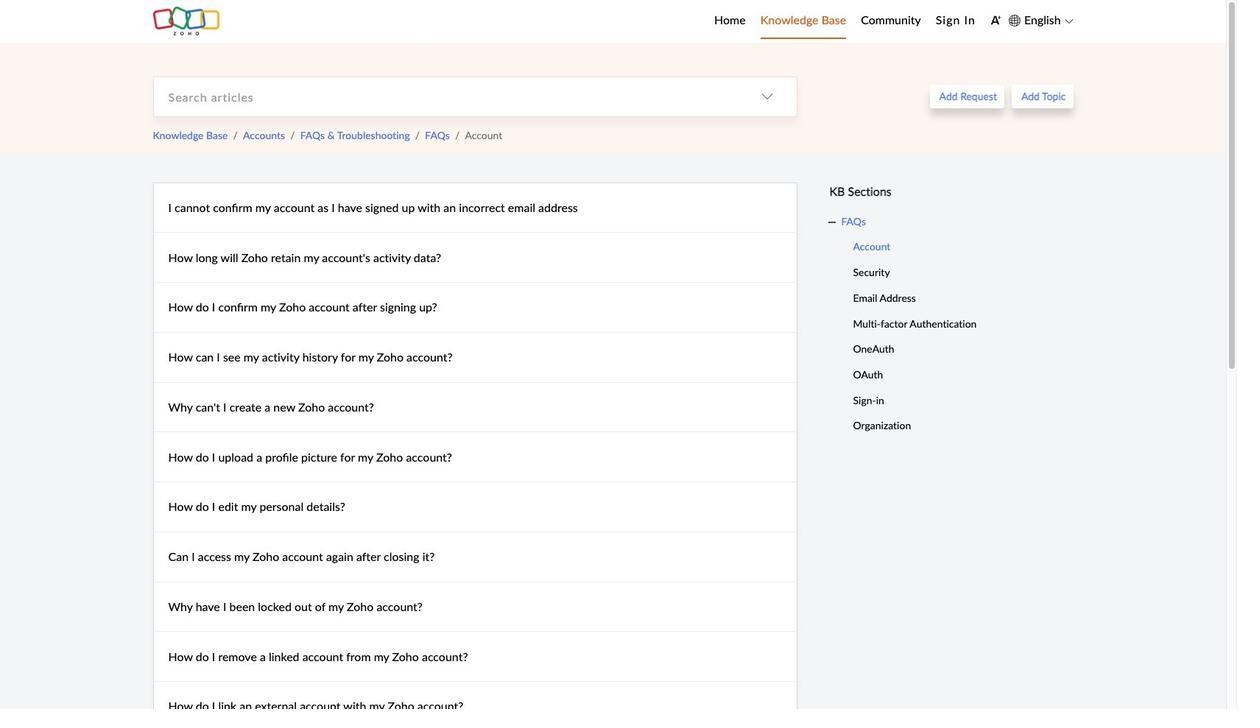 Task type: describe. For each thing, give the bounding box(es) containing it.
Search articles field
[[154, 77, 738, 116]]

choose category image
[[761, 91, 773, 103]]



Task type: vqa. For each thing, say whether or not it's contained in the screenshot.
Search articles FIELD at the top
yes



Task type: locate. For each thing, give the bounding box(es) containing it.
user preference element
[[991, 10, 1002, 32]]

user preference image
[[991, 15, 1002, 26]]

choose category element
[[738, 77, 797, 116]]

choose languages element
[[1009, 11, 1074, 30]]



